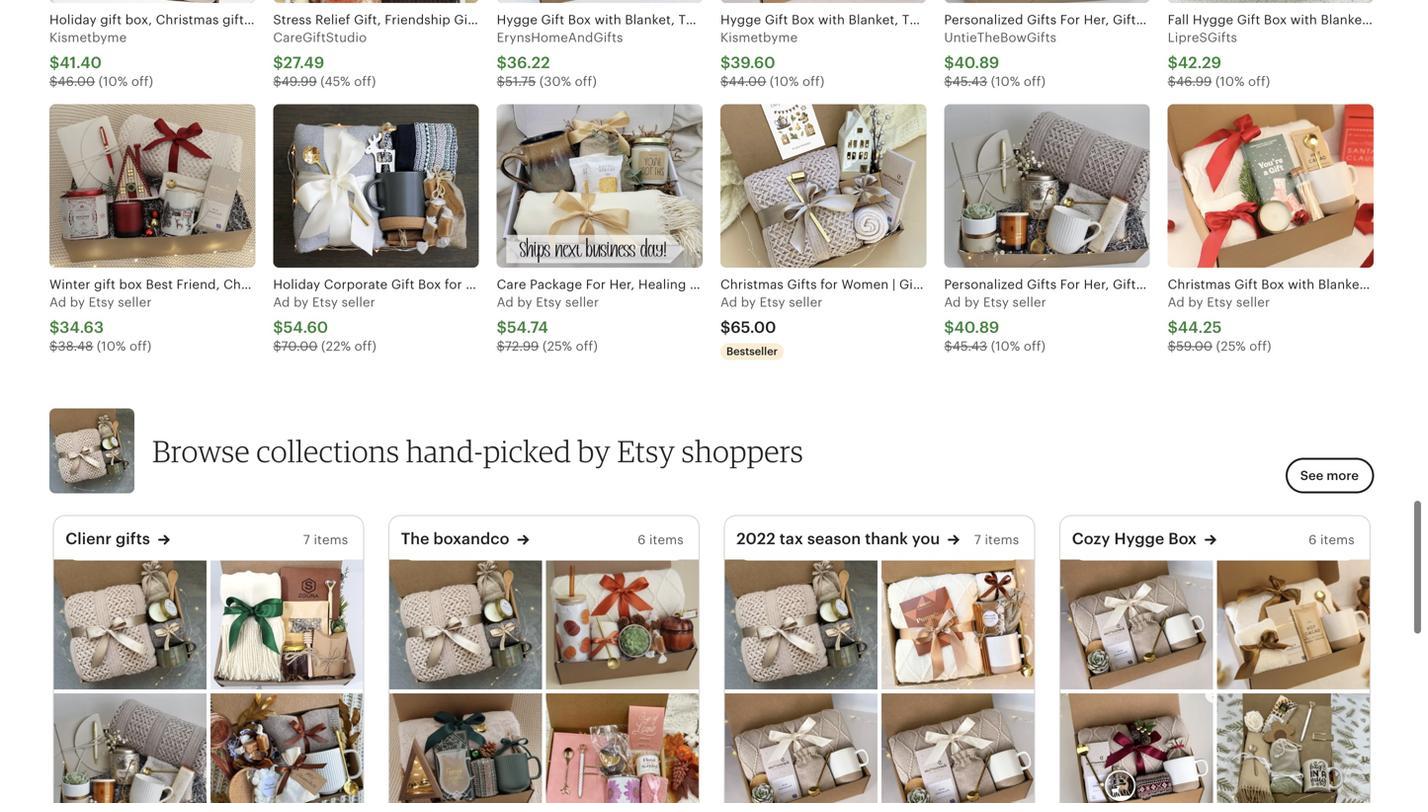 Task type: describe. For each thing, give the bounding box(es) containing it.
b for 54.74
[[517, 295, 526, 310]]

gifts
[[116, 530, 150, 548]]

27.49
[[283, 54, 324, 71]]

y for 65.00
[[749, 295, 756, 310]]

7 for clienr gifts
[[303, 533, 310, 548]]

b for 54.60
[[294, 295, 302, 310]]

hand-
[[406, 433, 483, 470]]

clienr gifts
[[65, 530, 150, 548]]

items for 2022 tax season thank you
[[985, 533, 1019, 548]]

caregiftstudio
[[273, 30, 367, 45]]

$ inside a d b y etsy seller $ 65.00 bestseller
[[720, 319, 731, 336]]

off) inside a d b y etsy seller $ 54.74 $ 72.99 (25% off)
[[576, 339, 598, 354]]

kismetbyme $ 41.40 $ 46.00 (10% off)
[[49, 30, 153, 89]]

7 for 2022 tax season thank you
[[974, 533, 981, 548]]

off) inside the a d b y etsy seller $ 54.60 $ 70.00 (22% off)
[[354, 339, 376, 354]]

sending a hug gift box, fall gift box, hygge gift, birthday gift, self care gift basket, thank you gift box, care package, cheer up, fll image
[[210, 694, 363, 803]]

fall hygge gift box with blanket, thank you gift for friend, thank you gift box, thank you gift mentor, teacher, coworker image
[[1168, 0, 1374, 3]]

untiethebowgifts
[[944, 30, 1057, 45]]

59.00
[[1176, 339, 1213, 354]]

etsy for 65.00
[[760, 295, 785, 310]]

caregiftstudio $ 27.49 $ 49.99 (45% off)
[[273, 30, 376, 89]]

seller for 44.25
[[1236, 295, 1270, 310]]

boxandco
[[433, 530, 509, 548]]

(10% for 40.89
[[991, 74, 1020, 89]]

seller for 34.63
[[118, 295, 152, 310]]

warm and cozy gift box with blanket | fall vibes gift set |  fall care package | hygge gift box | personalized gift | handmade mug image
[[1217, 560, 1369, 690]]

a for 34.63
[[49, 295, 58, 310]]

erynshomeandgifts $ 36.22 $ 51.75 (30% off)
[[497, 30, 623, 89]]

season
[[807, 530, 861, 548]]

hygge gift box, engraved gift, cozy gift box, cashmere scarf gift, personalized gift box, spa gift box,  sending a hug, thinking of you gift image
[[210, 560, 363, 690]]

you
[[912, 530, 940, 548]]

hygge
[[1114, 530, 1164, 548]]

(10% for 39.60
[[770, 74, 799, 89]]

65.00
[[731, 319, 776, 336]]

b for 44.25
[[1188, 295, 1197, 310]]

care package for her, birthday gift basket, get well soon gift, gift box for women, hygge gift box, thinking of you gift, self care package image
[[546, 560, 698, 690]]

thank you for helping me grow, thank you gift succulent box, wood card, mentor professor teacher appreciation gift box, cozy care package image
[[881, 694, 1034, 803]]

6 items for cozy hygge box
[[1309, 533, 1355, 548]]

items for the boxandco
[[649, 533, 684, 548]]

d for 34.63
[[58, 295, 66, 310]]

items for clienr gifts
[[314, 533, 348, 548]]

7 items for 2022 tax season thank you
[[974, 533, 1019, 548]]

46.00
[[58, 74, 95, 89]]

see more
[[1300, 468, 1359, 483]]

(25% for 54.74
[[543, 339, 572, 354]]

2022 tax season thank you
[[737, 530, 940, 548]]

seller for 65.00
[[789, 295, 823, 310]]

by
[[578, 433, 611, 470]]

etsy for 34.63
[[89, 295, 114, 310]]

thank
[[865, 530, 908, 548]]

d for 54.74
[[505, 295, 514, 310]]

7 items for clienr gifts
[[303, 533, 348, 548]]

0 vertical spatial personalized gifts for her, gift box for women, best friend birthday gifts, self care box, thinking of you care package, thank you gift box image
[[944, 0, 1150, 3]]

picked
[[483, 433, 571, 470]]

classy gift basket for women | cozy gift box with blanket, socks, candle | self care gift box, care package, gifts for her for any occasion image for gifts
[[54, 560, 206, 690]]

browse collections hand-picked by etsy shoppers
[[152, 433, 803, 470]]

70.00
[[281, 339, 318, 354]]

6 for the boxandco
[[637, 533, 646, 548]]

classy gift basket for women | cozy gift box with blanket, socks, candle | self care gift box, care package, gifts for her for any occasion image for tax
[[725, 560, 877, 690]]

items for cozy hygge box
[[1320, 533, 1355, 548]]

2 vertical spatial personalized gifts for her, gift box for women, best friend birthday gifts, self care box, thinking of you care package, thank you gift box image
[[54, 694, 206, 803]]

a d b y etsy seller $ 54.74 $ 72.99 (25% off)
[[497, 295, 599, 354]]

(25% for 44.25
[[1216, 339, 1246, 354]]

6 items for the boxandco
[[637, 533, 684, 548]]

y for 54.60
[[302, 295, 309, 310]]

(22%
[[321, 339, 351, 354]]

winter gift box best friend, christmas gift basket hygge, holiday gift box for women, gift idea, care package for her warm gift set image
[[49, 104, 255, 268]]

36.22
[[507, 54, 550, 71]]

untiethebowgifts $ 40.89 $ 45.43 (10% off)
[[944, 30, 1057, 89]]

collections
[[256, 433, 400, 470]]

thinking of you gift, self care gift box, hygge gift box, cozy gift box, box of sunshine, hug in a box, sending a hug, comfort gift basket image
[[1217, 694, 1369, 803]]

(30%
[[539, 74, 571, 89]]

a d b y etsy seller $ 54.60 $ 70.00 (22% off)
[[273, 295, 376, 354]]

(10% inside the a d b y etsy seller $ 40.89 $ 45.43 (10% off)
[[991, 339, 1020, 354]]

6 for cozy hygge box
[[1309, 533, 1317, 548]]

45.43 inside the a d b y etsy seller $ 40.89 $ 45.43 (10% off)
[[952, 339, 987, 354]]



Task type: locate. For each thing, give the bounding box(es) containing it.
y for 34.63
[[78, 295, 85, 310]]

etsy for 54.60
[[312, 295, 338, 310]]

7
[[303, 533, 310, 548], [974, 533, 981, 548]]

4 a from the left
[[720, 295, 729, 310]]

kismetbyme
[[49, 30, 127, 45], [720, 30, 798, 45]]

more
[[1327, 468, 1359, 483]]

2 7 from the left
[[974, 533, 981, 548]]

kismetbyme inside kismetbyme $ 41.40 $ 46.00 (10% off)
[[49, 30, 127, 45]]

4 y from the left
[[749, 295, 756, 310]]

clienr
[[65, 530, 112, 548]]

care package for her, healing vibes gift, sending love and hugs, get well soon, cheer up gift box, gift for best friend, coffee gift box image
[[497, 104, 703, 268]]

etsy for 44.25
[[1207, 295, 1233, 310]]

seller for 54.74
[[565, 295, 599, 310]]

2 45.43 from the top
[[952, 339, 987, 354]]

etsy inside a d b y etsy seller $ 54.74 $ 72.99 (25% off)
[[536, 295, 562, 310]]

kismetbyme inside kismetbyme $ 39.60 $ 44.00 (10% off)
[[720, 30, 798, 45]]

7 up hygge gift box, engraved gift, cozy gift box, cashmere scarf gift, personalized gift box, spa gift box,  sending a hug, thinking of you gift image
[[303, 533, 310, 548]]

b inside the a d b y etsy seller $ 40.89 $ 45.43 (10% off)
[[965, 295, 973, 310]]

a inside the a d b y etsy seller $ 40.89 $ 45.43 (10% off)
[[944, 295, 953, 310]]

(10%
[[99, 74, 128, 89], [770, 74, 799, 89], [991, 74, 1020, 89], [1216, 74, 1245, 89], [97, 339, 126, 354], [991, 339, 1020, 354]]

40.89
[[954, 54, 999, 71], [954, 319, 999, 336]]

46.99
[[1176, 74, 1212, 89]]

2 b from the left
[[294, 295, 302, 310]]

erynshomeandgifts
[[497, 30, 623, 45]]

seller
[[118, 295, 152, 310], [342, 295, 375, 310], [565, 295, 599, 310], [789, 295, 823, 310], [1013, 295, 1046, 310], [1236, 295, 1270, 310]]

see
[[1300, 468, 1324, 483]]

(25% down "44.25"
[[1216, 339, 1246, 354]]

2022
[[737, 530, 776, 548]]

a for 40.89
[[944, 295, 953, 310]]

off) inside the caregiftstudio $ 27.49 $ 49.99 (45% off)
[[354, 74, 376, 89]]

tax
[[779, 530, 803, 548]]

44.00
[[729, 74, 766, 89]]

seller inside a d b y etsy seller $ 34.63 $ 38.48 (10% off)
[[118, 295, 152, 310]]

etsy inside the a d b y etsy seller $ 54.60 $ 70.00 (22% off)
[[312, 295, 338, 310]]

y
[[78, 295, 85, 310], [302, 295, 309, 310], [525, 295, 532, 310], [749, 295, 756, 310], [973, 295, 980, 310], [1196, 295, 1203, 310]]

a for 44.25
[[1168, 295, 1177, 310]]

1 horizontal spatial kismetbyme
[[720, 30, 798, 45]]

off) inside erynshomeandgifts $ 36.22 $ 51.75 (30% off)
[[575, 74, 597, 89]]

2 6 items from the left
[[1309, 533, 1355, 548]]

1 seller from the left
[[118, 295, 152, 310]]

etsy inside a d b y etsy seller $ 44.25 $ 59.00 (25% off)
[[1207, 295, 1233, 310]]

d for 40.89
[[953, 295, 961, 310]]

box
[[1168, 530, 1197, 548]]

(25% inside a d b y etsy seller $ 44.25 $ 59.00 (25% off)
[[1216, 339, 1246, 354]]

a for 54.74
[[497, 295, 506, 310]]

a inside a d b y etsy seller $ 65.00 bestseller
[[720, 295, 729, 310]]

3 d from the left
[[505, 295, 514, 310]]

(10% inside lipresgifts $ 42.29 $ 46.99 (10% off)
[[1216, 74, 1245, 89]]

2 a from the left
[[273, 295, 282, 310]]

(10% for 41.40
[[99, 74, 128, 89]]

b inside a d b y etsy seller $ 34.63 $ 38.48 (10% off)
[[70, 295, 78, 310]]

2 40.89 from the top
[[954, 319, 999, 336]]

a inside the a d b y etsy seller $ 54.60 $ 70.00 (22% off)
[[273, 295, 282, 310]]

etsy for 40.89
[[983, 295, 1009, 310]]

1 7 from the left
[[303, 533, 310, 548]]

1 7 items from the left
[[303, 533, 348, 548]]

b inside a d b y etsy seller $ 65.00 bestseller
[[741, 295, 749, 310]]

y for 54.74
[[525, 295, 532, 310]]

6 down see
[[1309, 533, 1317, 548]]

classy gift basket for women | cozy gift box with blanket, socks, candle | self care gift box, care package, gifts for her for any occasion image for boxandco
[[389, 560, 542, 690]]

7 right 'you'
[[974, 533, 981, 548]]

(10% inside untiethebowgifts $ 40.89 $ 45.43 (10% off)
[[991, 74, 1020, 89]]

0 horizontal spatial 6 items
[[637, 533, 684, 548]]

personalized gifts for her, gift box for women, best friend birthday gifts, self care box, thinking of you care package, thank you gift box image
[[944, 0, 1150, 3], [944, 104, 1150, 268], [54, 694, 206, 803]]

kismetbyme up "41.40"
[[49, 30, 127, 45]]

(45%
[[320, 74, 350, 89]]

54.74
[[507, 319, 548, 336]]

6 seller from the left
[[1236, 295, 1270, 310]]

happy birthday box, hygge gift basket, cozy happy birthday box for her, birthday care package, birthday gift, hygge gift basket image
[[546, 694, 698, 803]]

$
[[49, 54, 60, 71], [273, 54, 283, 71], [497, 54, 507, 71], [720, 54, 731, 71], [944, 54, 954, 71], [1168, 54, 1178, 71], [49, 74, 58, 89], [273, 74, 281, 89], [497, 74, 505, 89], [720, 74, 729, 89], [944, 74, 952, 89], [1168, 74, 1176, 89], [49, 319, 60, 336], [273, 319, 283, 336], [497, 319, 507, 336], [720, 319, 731, 336], [944, 319, 954, 336], [1168, 319, 1178, 336], [49, 339, 58, 354], [273, 339, 281, 354], [497, 339, 505, 354], [944, 339, 952, 354], [1168, 339, 1176, 354]]

1 a from the left
[[49, 295, 58, 310]]

3 items from the left
[[985, 533, 1019, 548]]

seller inside the a d b y etsy seller $ 54.60 $ 70.00 (22% off)
[[342, 295, 375, 310]]

off) inside kismetbyme $ 39.60 $ 44.00 (10% off)
[[802, 74, 825, 89]]

items left 2022
[[649, 533, 684, 548]]

d for 65.00
[[729, 295, 737, 310]]

38.48
[[58, 339, 93, 354]]

6 items down see more link
[[1309, 533, 1355, 548]]

classy gift basket for women | cozy gift box with blanket, socks, candle | self care gift box, care package, gifts for her for any occasion image down tax
[[725, 560, 877, 690]]

39.60
[[731, 54, 775, 71]]

y inside a d b y etsy seller $ 65.00 bestseller
[[749, 295, 756, 310]]

3 seller from the left
[[565, 295, 599, 310]]

1 classy gift basket for women | cozy gift box with blanket, socks, candle | self care gift box, care package, gifts for her for any occasion image from the left
[[54, 560, 206, 690]]

7 items right 'you'
[[974, 533, 1019, 548]]

3 b from the left
[[517, 295, 526, 310]]

d for 44.25
[[1176, 295, 1185, 310]]

christmas gift box with blanket | appreciation to employees gift box| gift for your loved one | personalized gift | handmade holiday gifts image
[[1168, 104, 1374, 268]]

4 d from the left
[[729, 295, 737, 310]]

holiday corporate gift box for clients employees secret santa gift for friends and coworkers, hygge gift box, employee appreciation gift box image
[[273, 104, 479, 268]]

1 horizontal spatial 6
[[1309, 533, 1317, 548]]

2 items from the left
[[649, 533, 684, 548]]

etsy for 54.74
[[536, 295, 562, 310]]

1 horizontal spatial 7
[[974, 533, 981, 548]]

off) inside a d b y etsy seller $ 34.63 $ 38.48 (10% off)
[[129, 339, 152, 354]]

a d b y etsy seller $ 44.25 $ 59.00 (25% off)
[[1168, 295, 1271, 354]]

6 a from the left
[[1168, 295, 1177, 310]]

d inside a d b y etsy seller $ 65.00 bestseller
[[729, 295, 737, 310]]

2 y from the left
[[302, 295, 309, 310]]

y inside the a d b y etsy seller $ 54.60 $ 70.00 (22% off)
[[302, 295, 309, 310]]

1 horizontal spatial classy gift basket for women | cozy gift box with blanket, socks, candle | self care gift box, care package, gifts for her for any occasion image
[[389, 560, 542, 690]]

0 horizontal spatial (25%
[[543, 339, 572, 354]]

items left the the
[[314, 533, 348, 548]]

0 vertical spatial 45.43
[[952, 74, 987, 89]]

off) inside untiethebowgifts $ 40.89 $ 45.43 (10% off)
[[1024, 74, 1046, 89]]

kismetbyme for 39.60
[[720, 30, 798, 45]]

y inside the a d b y etsy seller $ 40.89 $ 45.43 (10% off)
[[973, 295, 980, 310]]

1 vertical spatial 40.89
[[954, 319, 999, 336]]

34.63
[[60, 319, 104, 336]]

lipresgifts $ 42.29 $ 46.99 (10% off)
[[1168, 30, 1270, 89]]

49.99
[[281, 74, 317, 89]]

4 b from the left
[[741, 295, 749, 310]]

5 seller from the left
[[1013, 295, 1046, 310]]

b inside the a d b y etsy seller $ 54.60 $ 70.00 (22% off)
[[294, 295, 302, 310]]

etsy inside the a d b y etsy seller $ 40.89 $ 45.43 (10% off)
[[983, 295, 1009, 310]]

cozy fall gift boxes care package for her, birthday gift basket, get well soon gift, hygge gift box, thinking of you gift, self care package image
[[1060, 694, 1213, 803]]

40.89 inside untiethebowgifts $ 40.89 $ 45.43 (10% off)
[[954, 54, 999, 71]]

fall gift box, gift for women, birthday gift for her, care package, self care gift box, get well gift, anniversary gifts, sympathy gift box image
[[881, 560, 1034, 690]]

off) inside the a d b y etsy seller $ 40.89 $ 45.43 (10% off)
[[1024, 339, 1046, 354]]

stress relief gift, friendship gift, self care box for women, care package for her, mental health self care package for her, hygge gift box image
[[273, 0, 479, 3]]

b inside a d b y etsy seller $ 44.25 $ 59.00 (25% off)
[[1188, 295, 1197, 310]]

1 vertical spatial personalized gifts for her, gift box for women, best friend birthday gifts, self care box, thinking of you care package, thank you gift box image
[[944, 104, 1150, 268]]

hygge gift box with blanket, thank you gift, thank you gift for friend, thank you gift box, thank you gift mentor, teacher, coworker image
[[497, 0, 703, 3], [720, 0, 926, 3], [1060, 560, 1213, 690], [725, 694, 877, 803]]

etsy inside a d b y etsy seller $ 65.00 bestseller
[[760, 295, 785, 310]]

seller for 40.89
[[1013, 295, 1046, 310]]

2 seller from the left
[[342, 295, 375, 310]]

d inside a d b y etsy seller $ 44.25 $ 59.00 (25% off)
[[1176, 295, 1185, 310]]

seller inside a d b y etsy seller $ 44.25 $ 59.00 (25% off)
[[1236, 295, 1270, 310]]

1 6 from the left
[[637, 533, 646, 548]]

1 45.43 from the top
[[952, 74, 987, 89]]

b for 34.63
[[70, 295, 78, 310]]

d for 54.60
[[282, 295, 290, 310]]

seller inside a d b y etsy seller $ 54.74 $ 72.99 (25% off)
[[565, 295, 599, 310]]

1 y from the left
[[78, 295, 85, 310]]

54.60
[[283, 319, 328, 336]]

off) inside a d b y etsy seller $ 44.25 $ 59.00 (25% off)
[[1249, 339, 1271, 354]]

(10% for 42.29
[[1216, 74, 1245, 89]]

a d b y etsy seller $ 65.00 bestseller
[[720, 295, 823, 358]]

items
[[314, 533, 348, 548], [649, 533, 684, 548], [985, 533, 1019, 548], [1320, 533, 1355, 548]]

1 horizontal spatial (25%
[[1216, 339, 1246, 354]]

(25% inside a d b y etsy seller $ 54.74 $ 72.99 (25% off)
[[543, 339, 572, 354]]

d inside a d b y etsy seller $ 54.74 $ 72.99 (25% off)
[[505, 295, 514, 310]]

y for 40.89
[[973, 295, 980, 310]]

items down more
[[1320, 533, 1355, 548]]

etsy
[[89, 295, 114, 310], [312, 295, 338, 310], [536, 295, 562, 310], [760, 295, 785, 310], [983, 295, 1009, 310], [1207, 295, 1233, 310], [617, 433, 675, 470]]

0 horizontal spatial 7 items
[[303, 533, 348, 548]]

4 seller from the left
[[789, 295, 823, 310]]

6 b from the left
[[1188, 295, 1197, 310]]

(10% inside a d b y etsy seller $ 34.63 $ 38.48 (10% off)
[[97, 339, 126, 354]]

45.43
[[952, 74, 987, 89], [952, 339, 987, 354]]

off) inside lipresgifts $ 42.29 $ 46.99 (10% off)
[[1248, 74, 1270, 89]]

0 horizontal spatial kismetbyme
[[49, 30, 127, 45]]

6
[[637, 533, 646, 548], [1309, 533, 1317, 548]]

5 b from the left
[[965, 295, 973, 310]]

kismetbyme up 39.60
[[720, 30, 798, 45]]

1 d from the left
[[58, 295, 66, 310]]

41.40
[[60, 54, 102, 71]]

(25%
[[543, 339, 572, 354], [1216, 339, 1246, 354]]

(10% inside kismetbyme $ 41.40 $ 46.00 (10% off)
[[99, 74, 128, 89]]

3 y from the left
[[525, 295, 532, 310]]

y inside a d b y etsy seller $ 34.63 $ 38.48 (10% off)
[[78, 295, 85, 310]]

2 (25% from the left
[[1216, 339, 1246, 354]]

holiday gift box, christmas gift idea, warm gift, winter gift box, sending a hug, gift box for women, hygge gift, new years gift idea image
[[49, 0, 255, 3]]

y inside a d b y etsy seller $ 44.25 $ 59.00 (25% off)
[[1196, 295, 1203, 310]]

off) inside kismetbyme $ 41.40 $ 46.00 (10% off)
[[131, 74, 153, 89]]

a
[[49, 295, 58, 310], [273, 295, 282, 310], [497, 295, 506, 310], [720, 295, 729, 310], [944, 295, 953, 310], [1168, 295, 1177, 310]]

3 a from the left
[[497, 295, 506, 310]]

shoppers
[[682, 433, 803, 470]]

7 items down collections
[[303, 533, 348, 548]]

etsy inside a d b y etsy seller $ 34.63 $ 38.48 (10% off)
[[89, 295, 114, 310]]

2 classy gift basket for women | cozy gift box with blanket, socks, candle | self care gift box, care package, gifts for her for any occasion image from the left
[[389, 560, 542, 690]]

4 items from the left
[[1320, 533, 1355, 548]]

2 d from the left
[[282, 295, 290, 310]]

a inside a d b y etsy seller $ 34.63 $ 38.48 (10% off)
[[49, 295, 58, 310]]

seller for 54.60
[[342, 295, 375, 310]]

birthday gift box, sister birthday gift, birthday gift basket, happy birthday box, womens birthday gift, best friend birthday image
[[389, 694, 542, 803]]

the
[[401, 530, 429, 548]]

a d b y etsy seller $ 34.63 $ 38.48 (10% off)
[[49, 295, 152, 354]]

44.25
[[1178, 319, 1222, 336]]

d inside the a d b y etsy seller $ 54.60 $ 70.00 (22% off)
[[282, 295, 290, 310]]

(10% inside kismetbyme $ 39.60 $ 44.00 (10% off)
[[770, 74, 799, 89]]

classy gift basket for women | cozy gift box with blanket, socks, candle | self care gift box, care package, gifts for her for any occasion image
[[54, 560, 206, 690], [389, 560, 542, 690], [725, 560, 877, 690]]

kismetbyme $ 39.60 $ 44.00 (10% off)
[[720, 30, 825, 89]]

1 (25% from the left
[[543, 339, 572, 354]]

42.29
[[1178, 54, 1222, 71]]

items right 'you'
[[985, 533, 1019, 548]]

a for 65.00
[[720, 295, 729, 310]]

1 horizontal spatial 6 items
[[1309, 533, 1355, 548]]

a for 54.60
[[273, 295, 282, 310]]

lipresgifts
[[1168, 30, 1237, 45]]

a inside a d b y etsy seller $ 44.25 $ 59.00 (25% off)
[[1168, 295, 1177, 310]]

5 d from the left
[[953, 295, 961, 310]]

1 b from the left
[[70, 295, 78, 310]]

2 kismetbyme from the left
[[720, 30, 798, 45]]

5 y from the left
[[973, 295, 980, 310]]

browse
[[152, 433, 250, 470]]

1 vertical spatial 45.43
[[952, 339, 987, 354]]

d inside the a d b y etsy seller $ 40.89 $ 45.43 (10% off)
[[953, 295, 961, 310]]

a d b y etsy seller $ 40.89 $ 45.43 (10% off)
[[944, 295, 1046, 354]]

51.75
[[505, 74, 536, 89]]

b
[[70, 295, 78, 310], [294, 295, 302, 310], [517, 295, 526, 310], [741, 295, 749, 310], [965, 295, 973, 310], [1188, 295, 1197, 310]]

72.99
[[505, 339, 539, 354]]

kismetbyme for 41.40
[[49, 30, 127, 45]]

1 kismetbyme from the left
[[49, 30, 127, 45]]

2 7 items from the left
[[974, 533, 1019, 548]]

b for 40.89
[[965, 295, 973, 310]]

6 d from the left
[[1176, 295, 1185, 310]]

y inside a d b y etsy seller $ 54.74 $ 72.99 (25% off)
[[525, 295, 532, 310]]

0 horizontal spatial classy gift basket for women | cozy gift box with blanket, socks, candle | self care gift box, care package, gifts for her for any occasion image
[[54, 560, 206, 690]]

classy gift basket for women | cozy gift box with blanket, socks, candle | self care gift box, care package, gifts for her for any occasion image down gifts
[[54, 560, 206, 690]]

d
[[58, 295, 66, 310], [282, 295, 290, 310], [505, 295, 514, 310], [729, 295, 737, 310], [953, 295, 961, 310], [1176, 295, 1185, 310]]

6 y from the left
[[1196, 295, 1203, 310]]

classy gift basket for women | cozy gift box with blanket, socks, candle | self care gift box, care package, gifts for her for any occasion image down boxandco
[[389, 560, 542, 690]]

0 horizontal spatial 6
[[637, 533, 646, 548]]

6 items
[[637, 533, 684, 548], [1309, 533, 1355, 548]]

cozy hygge box
[[1072, 530, 1197, 548]]

6 items up 'care package for her, birthday gift basket, get well soon gift, gift box for women, hygge gift box, thinking of you gift, self care package' "image"
[[637, 533, 684, 548]]

seller inside the a d b y etsy seller $ 40.89 $ 45.43 (10% off)
[[1013, 295, 1046, 310]]

(25% down 54.74
[[543, 339, 572, 354]]

off)
[[131, 74, 153, 89], [354, 74, 376, 89], [575, 74, 597, 89], [802, 74, 825, 89], [1024, 74, 1046, 89], [1248, 74, 1270, 89], [129, 339, 152, 354], [354, 339, 376, 354], [576, 339, 598, 354], [1024, 339, 1046, 354], [1249, 339, 1271, 354]]

b inside a d b y etsy seller $ 54.74 $ 72.99 (25% off)
[[517, 295, 526, 310]]

b for 65.00
[[741, 295, 749, 310]]

40.89 inside the a d b y etsy seller $ 40.89 $ 45.43 (10% off)
[[954, 319, 999, 336]]

7 items
[[303, 533, 348, 548], [974, 533, 1019, 548]]

2 horizontal spatial classy gift basket for women | cozy gift box with blanket, socks, candle | self care gift box, care package, gifts for her for any occasion image
[[725, 560, 877, 690]]

6 up 'care package for her, birthday gift basket, get well soon gift, gift box for women, hygge gift box, thinking of you gift, self care package' "image"
[[637, 533, 646, 548]]

cozy
[[1072, 530, 1110, 548]]

1 items from the left
[[314, 533, 348, 548]]

see more link
[[1285, 458, 1374, 494]]

0 horizontal spatial 7
[[303, 533, 310, 548]]

the boxandco
[[401, 530, 509, 548]]

y for 44.25
[[1196, 295, 1203, 310]]

bestseller
[[726, 345, 778, 358]]

3 classy gift basket for women | cozy gift box with blanket, socks, candle | self care gift box, care package, gifts for her for any occasion image from the left
[[725, 560, 877, 690]]

a inside a d b y etsy seller $ 54.74 $ 72.99 (25% off)
[[497, 295, 506, 310]]

0 vertical spatial 40.89
[[954, 54, 999, 71]]

christmas gifts for women | gift basket for her with blanket & socks | hygge gift box for friend, mom, sister, holiday self care gift box image
[[720, 104, 926, 268]]

1 6 items from the left
[[637, 533, 684, 548]]

5 a from the left
[[944, 295, 953, 310]]

45.43 inside untiethebowgifts $ 40.89 $ 45.43 (10% off)
[[952, 74, 987, 89]]

seller inside a d b y etsy seller $ 65.00 bestseller
[[789, 295, 823, 310]]

d inside a d b y etsy seller $ 34.63 $ 38.48 (10% off)
[[58, 295, 66, 310]]

1 40.89 from the top
[[954, 54, 999, 71]]

1 horizontal spatial 7 items
[[974, 533, 1019, 548]]

2 6 from the left
[[1309, 533, 1317, 548]]



Task type: vqa. For each thing, say whether or not it's contained in the screenshot.


